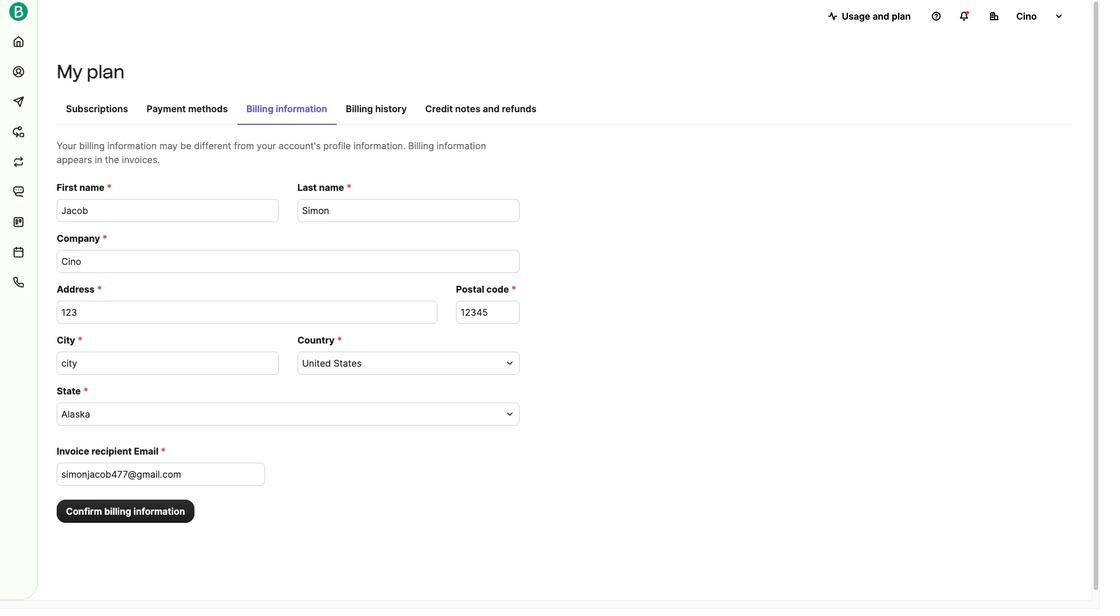 Task type: vqa. For each thing, say whether or not it's contained in the screenshot.
Billing history's "Billing"
yes



Task type: describe. For each thing, give the bounding box(es) containing it.
* right last
[[346, 182, 352, 193]]

the
[[105, 154, 119, 166]]

name for last name
[[319, 182, 344, 193]]

my
[[57, 61, 83, 83]]

company *
[[57, 233, 108, 244]]

billing for billing information
[[246, 103, 274, 115]]

history
[[375, 103, 407, 115]]

* right code
[[511, 284, 517, 295]]

state *
[[57, 385, 88, 397]]

city *
[[57, 335, 83, 346]]

* right company in the top of the page
[[102, 233, 108, 244]]

from
[[234, 140, 254, 152]]

information inside button
[[134, 506, 185, 517]]

united states button
[[297, 352, 520, 375]]

postal
[[456, 284, 484, 295]]

first
[[57, 182, 77, 193]]

tab list containing subscriptions
[[57, 97, 1073, 125]]

last name *
[[297, 182, 352, 193]]

my plan
[[57, 61, 125, 83]]

united states
[[302, 358, 362, 369]]

company
[[57, 233, 100, 244]]

name for first name
[[79, 182, 105, 193]]

invoice recipient email *
[[57, 446, 166, 457]]

* down the
[[107, 182, 112, 193]]

and inside button
[[873, 10, 890, 22]]

states
[[334, 358, 362, 369]]

usage and plan button
[[819, 5, 920, 28]]

* right email
[[161, 446, 166, 457]]

address *
[[57, 284, 102, 295]]

subscriptions link
[[57, 97, 137, 124]]

payment methods link
[[137, 97, 237, 124]]

credit notes and refunds
[[425, 103, 537, 115]]

cino
[[1016, 10, 1037, 22]]

code
[[486, 284, 509, 295]]

* right address
[[97, 284, 102, 295]]

billing inside your billing information may be different from your account's profile information. billing information appears in the invoices.
[[408, 140, 434, 152]]

united
[[302, 358, 331, 369]]

different
[[194, 140, 231, 152]]

confirm billing information
[[66, 506, 185, 517]]

payment
[[147, 103, 186, 115]]

usage
[[842, 10, 870, 22]]

your
[[57, 140, 77, 152]]

invoices.
[[122, 154, 160, 166]]

billing for confirm
[[104, 506, 131, 517]]

last
[[297, 182, 317, 193]]

address
[[57, 284, 95, 295]]

information inside 'link'
[[276, 103, 327, 115]]

0 horizontal spatial plan
[[87, 61, 125, 83]]



Task type: locate. For each thing, give the bounding box(es) containing it.
and
[[873, 10, 890, 22], [483, 103, 500, 115]]

credit notes and refunds link
[[416, 97, 546, 124]]

1 vertical spatial and
[[483, 103, 500, 115]]

country
[[297, 335, 335, 346]]

usage and plan
[[842, 10, 911, 22]]

1 name from the left
[[79, 182, 105, 193]]

plan
[[892, 10, 911, 22], [87, 61, 125, 83]]

1 vertical spatial plan
[[87, 61, 125, 83]]

billing
[[79, 140, 105, 152], [104, 506, 131, 517]]

1 horizontal spatial plan
[[892, 10, 911, 22]]

billing information link
[[237, 97, 337, 125]]

* right city
[[78, 335, 83, 346]]

information
[[276, 103, 327, 115], [107, 140, 157, 152], [437, 140, 486, 152], [134, 506, 185, 517]]

billing history link
[[337, 97, 416, 124]]

0 vertical spatial plan
[[892, 10, 911, 22]]

information.
[[354, 140, 406, 152]]

* right state
[[83, 385, 88, 397]]

credit
[[425, 103, 453, 115]]

invoice
[[57, 446, 89, 457]]

profile
[[323, 140, 351, 152]]

name right last
[[319, 182, 344, 193]]

name right first
[[79, 182, 105, 193]]

0 horizontal spatial billing
[[246, 103, 274, 115]]

tab list
[[57, 97, 1073, 125]]

methods
[[188, 103, 228, 115]]

your billing information may be different from your account's profile information. billing information appears in the invoices.
[[57, 140, 486, 166]]

billing information
[[246, 103, 327, 115]]

2 horizontal spatial billing
[[408, 140, 434, 152]]

subscriptions
[[66, 103, 128, 115]]

alaska button
[[57, 403, 520, 426]]

0 horizontal spatial name
[[79, 182, 105, 193]]

recipient
[[91, 446, 132, 457]]

billing inside button
[[104, 506, 131, 517]]

first name *
[[57, 182, 112, 193]]

None text field
[[297, 199, 520, 222], [57, 352, 279, 375], [57, 463, 265, 486], [297, 199, 520, 222], [57, 352, 279, 375], [57, 463, 265, 486]]

billing right confirm
[[104, 506, 131, 517]]

billing
[[246, 103, 274, 115], [346, 103, 373, 115], [408, 140, 434, 152]]

2 name from the left
[[319, 182, 344, 193]]

billing up your
[[246, 103, 274, 115]]

billing left history
[[346, 103, 373, 115]]

state
[[57, 385, 81, 397]]

*
[[107, 182, 112, 193], [346, 182, 352, 193], [102, 233, 108, 244], [97, 284, 102, 295], [511, 284, 517, 295], [78, 335, 83, 346], [337, 335, 342, 346], [83, 385, 88, 397], [161, 446, 166, 457]]

cino button
[[980, 5, 1073, 28]]

name
[[79, 182, 105, 193], [319, 182, 344, 193]]

refunds
[[502, 103, 537, 115]]

country *
[[297, 335, 342, 346]]

0 horizontal spatial and
[[483, 103, 500, 115]]

0 vertical spatial billing
[[79, 140, 105, 152]]

billing for your
[[79, 140, 105, 152]]

may
[[159, 140, 178, 152]]

appears
[[57, 154, 92, 166]]

plan right the my
[[87, 61, 125, 83]]

billing down credit
[[408, 140, 434, 152]]

and right the notes
[[483, 103, 500, 115]]

be
[[180, 140, 191, 152]]

None text field
[[57, 199, 279, 222], [57, 250, 520, 273], [57, 301, 438, 324], [456, 301, 520, 324], [57, 199, 279, 222], [57, 250, 520, 273], [57, 301, 438, 324], [456, 301, 520, 324]]

billing inside 'link'
[[246, 103, 274, 115]]

billing for billing history
[[346, 103, 373, 115]]

payment methods
[[147, 103, 228, 115]]

1 horizontal spatial billing
[[346, 103, 373, 115]]

plan inside button
[[892, 10, 911, 22]]

in
[[95, 154, 102, 166]]

confirm
[[66, 506, 102, 517]]

account's
[[279, 140, 321, 152]]

1 vertical spatial billing
[[104, 506, 131, 517]]

0 vertical spatial and
[[873, 10, 890, 22]]

None field
[[302, 357, 501, 370], [61, 407, 501, 421], [302, 357, 501, 370], [61, 407, 501, 421]]

and right usage
[[873, 10, 890, 22]]

1 horizontal spatial name
[[319, 182, 344, 193]]

1 horizontal spatial and
[[873, 10, 890, 22]]

your
[[257, 140, 276, 152]]

alaska
[[61, 409, 90, 420]]

confirm billing information button
[[57, 500, 194, 523]]

notes
[[455, 103, 481, 115]]

email
[[134, 446, 158, 457]]

billing inside your billing information may be different from your account's profile information. billing information appears in the invoices.
[[79, 140, 105, 152]]

postal code *
[[456, 284, 517, 295]]

city
[[57, 335, 75, 346]]

plan right usage
[[892, 10, 911, 22]]

billing history
[[346, 103, 407, 115]]

billing up in
[[79, 140, 105, 152]]

and inside tab list
[[483, 103, 500, 115]]

* right "country"
[[337, 335, 342, 346]]



